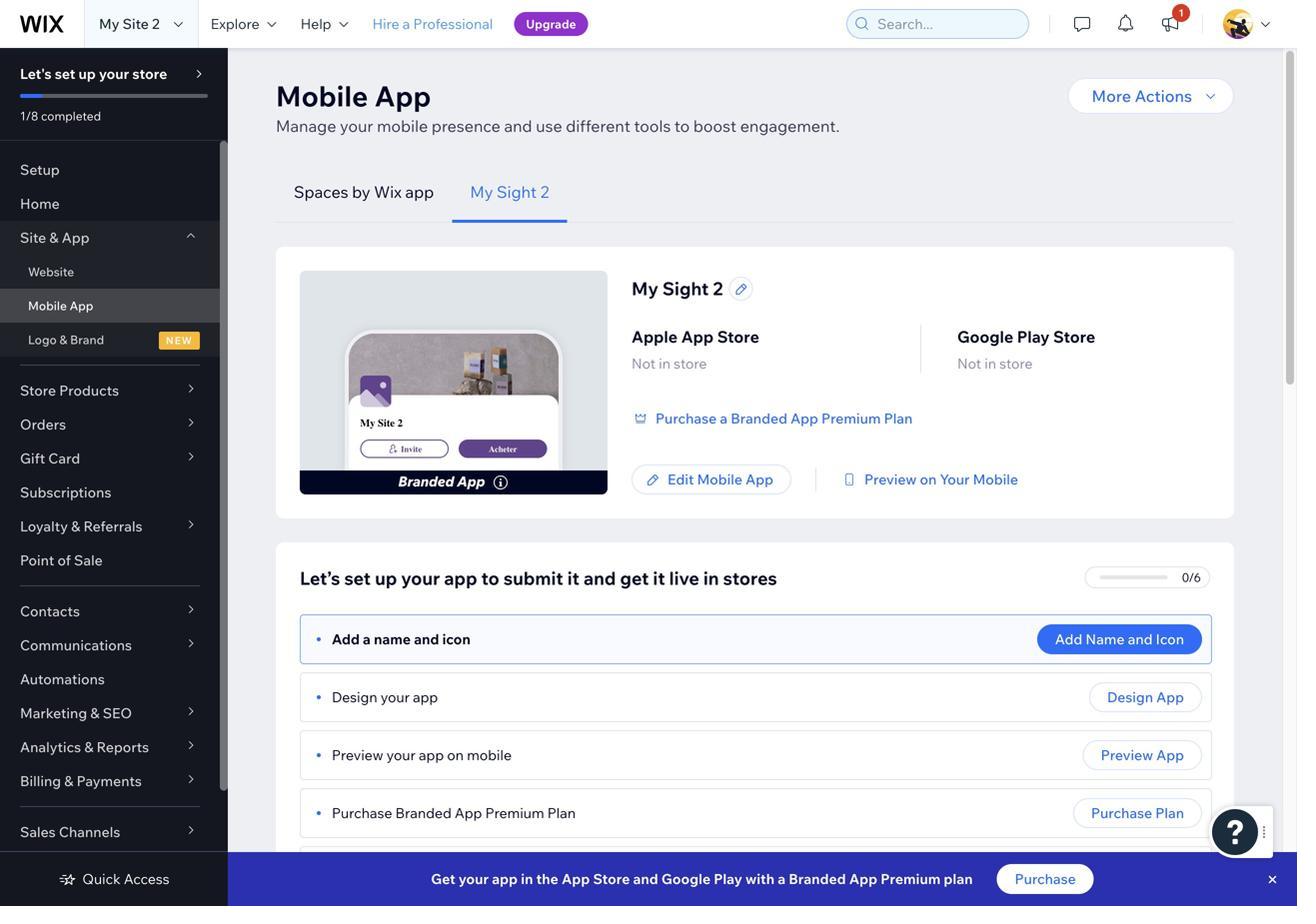 Task type: locate. For each thing, give the bounding box(es) containing it.
analytics
[[20, 739, 81, 756]]

0 vertical spatial sight
[[497, 182, 537, 202]]

1 vertical spatial sight
[[663, 277, 709, 300]]

and inside button
[[1128, 631, 1153, 648]]

purchase up up
[[1092, 805, 1153, 822]]

2 down use
[[541, 182, 549, 202]]

branded up edit mobile app on the right bottom of page
[[731, 410, 788, 427]]

branded inside purchase a branded app premium plan 'button'
[[731, 410, 788, 427]]

0 vertical spatial premium
[[822, 410, 881, 427]]

mobile up manage
[[276, 78, 368, 113]]

1 horizontal spatial plan
[[884, 410, 913, 427]]

2 not from the left
[[958, 355, 982, 372]]

preview on your mobile
[[865, 471, 1019, 488]]

contacts button
[[0, 595, 220, 629]]

up left get
[[357, 863, 374, 880]]

a for branded
[[720, 410, 728, 427]]

reports
[[97, 739, 149, 756]]

set inside 'button'
[[1085, 863, 1107, 880]]

0 horizontal spatial set
[[332, 863, 354, 880]]

& right logo
[[60, 332, 67, 347]]

it right submit
[[568, 567, 580, 590]]

design down add name and icon button
[[1108, 689, 1154, 706]]

my sight 2
[[470, 182, 549, 202], [632, 277, 723, 300]]

set for let's
[[55, 65, 75, 82]]

1 vertical spatial up
[[375, 567, 397, 590]]

set for let's
[[344, 567, 371, 590]]

1 vertical spatial on
[[447, 747, 464, 764]]

0 vertical spatial mobile
[[377, 116, 428, 136]]

explore
[[211, 15, 260, 32]]

site inside dropdown button
[[20, 229, 46, 246]]

0 vertical spatial my sight 2
[[470, 182, 549, 202]]

preview app button
[[1083, 741, 1203, 771]]

to right "tools"
[[675, 116, 690, 136]]

2 horizontal spatial plan
[[1156, 805, 1185, 822]]

0 horizontal spatial site
[[20, 229, 46, 246]]

site & app
[[20, 229, 90, 246]]

2 design from the left
[[1108, 689, 1154, 706]]

analytics & reports
[[20, 739, 149, 756]]

design app button
[[1090, 683, 1203, 713]]

apple app store not in store
[[632, 327, 760, 372]]

1 set from the left
[[332, 863, 354, 880]]

mobile
[[377, 116, 428, 136], [467, 747, 512, 764]]

preview up purchase plan
[[1101, 747, 1154, 764]]

branded right with
[[789, 871, 846, 888]]

purchase button
[[997, 865, 1095, 895]]

tab list
[[276, 162, 1235, 223]]

app inside dropdown button
[[62, 229, 90, 246]]

design down name
[[332, 689, 378, 706]]

not for google play store
[[958, 355, 982, 372]]

0 horizontal spatial sight
[[497, 182, 537, 202]]

purchase plan
[[1092, 805, 1185, 822]]

up
[[78, 65, 96, 82], [375, 567, 397, 590], [357, 863, 374, 880]]

0 horizontal spatial design
[[332, 689, 378, 706]]

google inside google play store not in store
[[958, 327, 1014, 347]]

1 vertical spatial my sight 2
[[632, 277, 723, 300]]

edit mobile app
[[668, 471, 774, 488]]

not
[[632, 355, 656, 372], [958, 355, 982, 372]]

1 horizontal spatial up
[[357, 863, 374, 880]]

preview inside button
[[1101, 747, 1154, 764]]

not inside apple app store not in store
[[632, 355, 656, 372]]

0 vertical spatial to
[[675, 116, 690, 136]]

a right 'hire'
[[403, 15, 410, 32]]

& up website
[[49, 229, 59, 246]]

set for set up app store listings for your app
[[332, 863, 354, 880]]

help
[[301, 15, 332, 32]]

1 vertical spatial play
[[714, 871, 743, 888]]

2 vertical spatial site
[[378, 418, 395, 430]]

0 horizontal spatial play
[[714, 871, 743, 888]]

design inside button
[[1108, 689, 1154, 706]]

purchase a branded app premium plan
[[656, 410, 913, 427]]

store inside sidebar element
[[132, 65, 167, 82]]

mobile down website
[[28, 298, 67, 313]]

& for billing
[[64, 773, 73, 790]]

1 horizontal spatial site
[[123, 15, 149, 32]]

purchase up edit
[[656, 410, 717, 427]]

up for let's
[[375, 567, 397, 590]]

0 horizontal spatial mobile
[[377, 116, 428, 136]]

apple
[[632, 327, 678, 347]]

subscriptions
[[20, 484, 111, 501]]

0 horizontal spatial my sight 2
[[470, 182, 549, 202]]

mobile right edit
[[697, 471, 743, 488]]

plan up listings at bottom right
[[1156, 805, 1185, 822]]

1 horizontal spatial branded
[[731, 410, 788, 427]]

a for name
[[363, 631, 371, 648]]

up inside sidebar element
[[78, 65, 96, 82]]

0 horizontal spatial add
[[332, 631, 360, 648]]

set right let's
[[344, 567, 371, 590]]

1 horizontal spatial preview
[[865, 471, 917, 488]]

0 horizontal spatial up
[[78, 65, 96, 82]]

0 horizontal spatial google
[[662, 871, 711, 888]]

site & app button
[[0, 221, 220, 255]]

gift card button
[[0, 442, 220, 476]]

app up preview your app on mobile
[[413, 689, 438, 706]]

plan up the
[[548, 805, 576, 822]]

preview inside button
[[865, 471, 917, 488]]

store inside google play store not in store
[[1054, 327, 1096, 347]]

preview left "your"
[[865, 471, 917, 488]]

premium left plan
[[881, 871, 941, 888]]

let's set up your store
[[20, 65, 167, 82]]

2
[[152, 15, 160, 32], [541, 182, 549, 202], [713, 277, 723, 300], [398, 418, 403, 430]]

0 horizontal spatial it
[[568, 567, 580, 590]]

premium up "for"
[[486, 805, 545, 822]]

brand
[[70, 332, 104, 347]]

0 horizontal spatial preview
[[332, 747, 384, 764]]

products
[[59, 382, 119, 399]]

1 vertical spatial premium
[[486, 805, 545, 822]]

2 horizontal spatial up
[[375, 567, 397, 590]]

preview down the design your app
[[332, 747, 384, 764]]

my sight 2 up apple
[[632, 277, 723, 300]]

set for set up listings
[[1085, 863, 1107, 880]]

1 horizontal spatial set
[[344, 567, 371, 590]]

1 horizontal spatial to
[[675, 116, 690, 136]]

app up purchase branded app premium plan
[[419, 747, 444, 764]]

2 left 'explore'
[[152, 15, 160, 32]]

preview app
[[1101, 747, 1185, 764]]

quick
[[82, 871, 121, 888]]

automations
[[20, 671, 105, 688]]

app
[[375, 78, 431, 113], [62, 229, 90, 246], [70, 298, 93, 313], [682, 327, 714, 347], [791, 410, 819, 427], [746, 471, 774, 488], [1157, 689, 1185, 706], [1157, 747, 1185, 764], [455, 805, 482, 822], [562, 871, 590, 888], [850, 871, 878, 888]]

in inside apple app store not in store
[[659, 355, 671, 372]]

0 vertical spatial on
[[920, 471, 937, 488]]

1 vertical spatial mobile
[[467, 747, 512, 764]]

actions
[[1135, 86, 1193, 106]]

app
[[405, 182, 434, 202], [444, 567, 478, 590], [413, 689, 438, 706], [419, 747, 444, 764], [378, 863, 403, 880], [546, 863, 571, 880], [492, 871, 518, 888]]

0 vertical spatial set
[[55, 65, 75, 82]]

professional
[[413, 15, 493, 32]]

purchase branded app premium plan
[[332, 805, 576, 822]]

not inside google play store not in store
[[958, 355, 982, 372]]

communications
[[20, 637, 132, 654]]

1
[[1179, 6, 1184, 19]]

plan
[[884, 410, 913, 427], [548, 805, 576, 822], [1156, 805, 1185, 822]]

let's set up your app to submit it and get it live in stores
[[300, 567, 778, 590]]

sight down use
[[497, 182, 537, 202]]

2 up invite
[[398, 418, 403, 430]]

in
[[659, 355, 671, 372], [985, 355, 997, 372], [704, 567, 719, 590], [521, 871, 533, 888]]

a up edit mobile app on the right bottom of page
[[720, 410, 728, 427]]

mobile up purchase branded app premium plan
[[467, 747, 512, 764]]

my
[[99, 15, 119, 32], [470, 182, 493, 202], [632, 277, 659, 300], [360, 418, 375, 430]]

1 vertical spatial to
[[482, 567, 500, 590]]

it right get in the bottom of the page
[[653, 567, 665, 590]]

1 horizontal spatial set
[[1085, 863, 1107, 880]]

1 not from the left
[[632, 355, 656, 372]]

hire a professional link
[[361, 0, 505, 48]]

2 inside button
[[541, 182, 549, 202]]

your inside sidebar element
[[99, 65, 129, 82]]

my sight 2 down use
[[470, 182, 549, 202]]

mobile inside button
[[697, 471, 743, 488]]

to left submit
[[482, 567, 500, 590]]

referrals
[[83, 518, 143, 535]]

purchase down preview your app on mobile
[[332, 805, 392, 822]]

2 vertical spatial branded
[[789, 871, 846, 888]]

0 horizontal spatial on
[[447, 747, 464, 764]]

& for site
[[49, 229, 59, 246]]

mobile inside button
[[973, 471, 1019, 488]]

app up icon
[[444, 567, 478, 590]]

mobile left presence
[[377, 116, 428, 136]]

2 set from the left
[[1085, 863, 1107, 880]]

to
[[675, 116, 690, 136], [482, 567, 500, 590]]

new
[[166, 334, 193, 347]]

on up purchase branded app premium plan
[[447, 747, 464, 764]]

2 vertical spatial up
[[357, 863, 374, 880]]

point
[[20, 552, 54, 569]]

your right manage
[[340, 116, 373, 136]]

set
[[55, 65, 75, 82], [344, 567, 371, 590]]

edit
[[668, 471, 694, 488]]

it
[[568, 567, 580, 590], [653, 567, 665, 590]]

sight up apple
[[663, 277, 709, 300]]

1 vertical spatial site
[[20, 229, 46, 246]]

1 horizontal spatial mobile
[[467, 747, 512, 764]]

up
[[1111, 863, 1130, 880]]

design for design app
[[1108, 689, 1154, 706]]

2 add from the left
[[1056, 631, 1083, 648]]

preview for preview your app on mobile
[[332, 747, 384, 764]]

& inside popup button
[[84, 739, 94, 756]]

1 vertical spatial google
[[662, 871, 711, 888]]

contacts
[[20, 603, 80, 620]]

mobile inside mobile app manage your mobile presence and use different tools to boost engagement.
[[377, 116, 428, 136]]

& right loyalty
[[71, 518, 80, 535]]

a left name
[[363, 631, 371, 648]]

add inside button
[[1056, 631, 1083, 648]]

2 horizontal spatial site
[[378, 418, 395, 430]]

wix
[[374, 182, 402, 202]]

1 horizontal spatial my sight 2
[[632, 277, 723, 300]]

0/6
[[1182, 570, 1202, 585]]

my sight 2 button
[[452, 162, 567, 223]]

1 horizontal spatial add
[[1056, 631, 1083, 648]]

up up completed
[[78, 65, 96, 82]]

icon
[[1156, 631, 1185, 648]]

and
[[504, 116, 533, 136], [584, 567, 616, 590], [414, 631, 439, 648], [1128, 631, 1153, 648], [633, 871, 659, 888]]

preview on your mobile button
[[841, 471, 1019, 489]]

1 horizontal spatial play
[[1018, 327, 1050, 347]]

sales channels button
[[0, 816, 220, 850]]

0 horizontal spatial not
[[632, 355, 656, 372]]

0 vertical spatial google
[[958, 327, 1014, 347]]

1 horizontal spatial google
[[958, 327, 1014, 347]]

set inside sidebar element
[[55, 65, 75, 82]]

plan up the preview on your mobile button
[[884, 410, 913, 427]]

0 vertical spatial branded
[[731, 410, 788, 427]]

& right billing
[[64, 773, 73, 790]]

your up completed
[[99, 65, 129, 82]]

premium up the preview on your mobile button
[[822, 410, 881, 427]]

Search... field
[[872, 10, 1023, 38]]

app inside mobile app manage your mobile presence and use different tools to boost engagement.
[[375, 78, 431, 113]]

2 horizontal spatial preview
[[1101, 747, 1154, 764]]

store
[[718, 327, 760, 347], [1054, 327, 1096, 347], [20, 382, 56, 399], [593, 871, 630, 888]]

& left the "reports"
[[84, 739, 94, 756]]

website
[[28, 264, 74, 279]]

different
[[566, 116, 631, 136]]

preview for preview on your mobile
[[865, 471, 917, 488]]

2 vertical spatial premium
[[881, 871, 941, 888]]

my site 2 up the let's set up your store at the top left
[[99, 15, 160, 32]]

hire
[[373, 15, 400, 32]]

1 design from the left
[[332, 689, 378, 706]]

google
[[958, 327, 1014, 347], [662, 871, 711, 888]]

& left seo on the bottom left of page
[[90, 705, 100, 722]]

add
[[332, 631, 360, 648], [1056, 631, 1083, 648]]

1 add from the left
[[332, 631, 360, 648]]

app right wix
[[405, 182, 434, 202]]

1 horizontal spatial not
[[958, 355, 982, 372]]

by
[[352, 182, 371, 202]]

store
[[132, 65, 167, 82], [674, 355, 707, 372], [1000, 355, 1033, 372], [406, 863, 439, 880]]

set up listings
[[1085, 863, 1185, 880]]

premium
[[822, 410, 881, 427], [486, 805, 545, 822], [881, 871, 941, 888]]

purchase for purchase a branded app premium plan
[[656, 410, 717, 427]]

on left "your"
[[920, 471, 937, 488]]

marketing
[[20, 705, 87, 722]]

sight
[[497, 182, 537, 202], [663, 277, 709, 300]]

a right with
[[778, 871, 786, 888]]

store inside apple app store not in store
[[674, 355, 707, 372]]

mobile right "your"
[[973, 471, 1019, 488]]

1 horizontal spatial on
[[920, 471, 937, 488]]

design
[[332, 689, 378, 706], [1108, 689, 1154, 706]]

a inside 'button'
[[720, 410, 728, 427]]

1 vertical spatial my site 2
[[360, 418, 403, 430]]

1 horizontal spatial design
[[1108, 689, 1154, 706]]

0 horizontal spatial branded
[[396, 805, 452, 822]]

add a name and icon
[[332, 631, 471, 648]]

purchase inside 'button'
[[656, 410, 717, 427]]

my site 2 up invite
[[360, 418, 403, 430]]

0 horizontal spatial my site 2
[[99, 15, 160, 32]]

store inside google play store not in store
[[1000, 355, 1033, 372]]

set right the let's
[[55, 65, 75, 82]]

1 horizontal spatial it
[[653, 567, 665, 590]]

more actions
[[1092, 86, 1193, 106]]

google play store not in store
[[958, 327, 1096, 372]]

0 vertical spatial up
[[78, 65, 96, 82]]

1 vertical spatial set
[[344, 567, 371, 590]]

up up name
[[375, 567, 397, 590]]

0 vertical spatial play
[[1018, 327, 1050, 347]]

analytics & reports button
[[0, 731, 220, 765]]

branded down preview your app on mobile
[[396, 805, 452, 822]]

billing
[[20, 773, 61, 790]]

loyalty & referrals button
[[0, 510, 220, 544]]

0 horizontal spatial to
[[482, 567, 500, 590]]

0 horizontal spatial set
[[55, 65, 75, 82]]

seo
[[103, 705, 132, 722]]



Task type: describe. For each thing, give the bounding box(es) containing it.
more actions button
[[1068, 78, 1235, 114]]

quick access button
[[58, 871, 170, 889]]

billing & payments button
[[0, 765, 220, 799]]

design app
[[1108, 689, 1185, 706]]

store inside apple app store not in store
[[718, 327, 760, 347]]

communications button
[[0, 629, 220, 663]]

use
[[536, 116, 563, 136]]

plan inside 'button'
[[884, 410, 913, 427]]

purchase plan button
[[1074, 799, 1203, 829]]

invite
[[401, 444, 422, 454]]

edit mobile app button
[[632, 465, 792, 495]]

play inside google play store not in store
[[1018, 327, 1050, 347]]

access
[[124, 871, 170, 888]]

sight inside button
[[497, 182, 537, 202]]

let's
[[300, 567, 340, 590]]

setup
[[20, 161, 60, 178]]

spaces by wix app
[[294, 182, 434, 202]]

plan inside button
[[1156, 805, 1185, 822]]

gift card
[[20, 450, 80, 467]]

preview for preview app
[[1101, 747, 1154, 764]]

automations link
[[0, 663, 220, 697]]

app inside apple app store not in store
[[682, 327, 714, 347]]

live
[[670, 567, 700, 590]]

app right "for"
[[546, 863, 571, 880]]

app inside 'button'
[[791, 410, 819, 427]]

your
[[940, 471, 970, 488]]

payments
[[77, 773, 142, 790]]

app left get
[[378, 863, 403, 880]]

spaces
[[294, 182, 349, 202]]

my sight 2 inside my sight 2 button
[[470, 182, 549, 202]]

not for apple app store
[[632, 355, 656, 372]]

presence
[[432, 116, 501, 136]]

upgrade
[[526, 16, 577, 31]]

orders
[[20, 416, 66, 433]]

and inside mobile app manage your mobile presence and use different tools to boost engagement.
[[504, 116, 533, 136]]

2 up apple app store not in store at the top
[[713, 277, 723, 300]]

purchase for purchase branded app premium plan
[[332, 805, 392, 822]]

set up app store listings for your app
[[332, 863, 571, 880]]

sales channels
[[20, 824, 120, 841]]

add name and icon button
[[1038, 625, 1203, 655]]

& for logo
[[60, 332, 67, 347]]

loyalty & referrals
[[20, 518, 143, 535]]

spaces by wix app button
[[276, 162, 452, 223]]

your down the design your app
[[387, 747, 416, 764]]

to inside mobile app manage your mobile presence and use different tools to boost engagement.
[[675, 116, 690, 136]]

engagement.
[[741, 116, 840, 136]]

mobile inside sidebar element
[[28, 298, 67, 313]]

a for professional
[[403, 15, 410, 32]]

get
[[431, 871, 456, 888]]

on inside button
[[920, 471, 937, 488]]

point of sale link
[[0, 544, 220, 578]]

website link
[[0, 255, 220, 289]]

channels
[[59, 824, 120, 841]]

1 horizontal spatial sight
[[663, 277, 709, 300]]

get
[[620, 567, 649, 590]]

1 it from the left
[[568, 567, 580, 590]]

your inside mobile app manage your mobile presence and use different tools to boost engagement.
[[340, 116, 373, 136]]

tab list containing spaces by wix app
[[276, 162, 1235, 223]]

of
[[57, 552, 71, 569]]

logo
[[28, 332, 57, 347]]

name
[[374, 631, 411, 648]]

logo & brand
[[28, 332, 104, 347]]

your left "for"
[[459, 871, 489, 888]]

store inside store products 'popup button'
[[20, 382, 56, 399]]

with
[[746, 871, 775, 888]]

premium inside 'button'
[[822, 410, 881, 427]]

design your app
[[332, 689, 438, 706]]

app inside button
[[405, 182, 434, 202]]

boost
[[694, 116, 737, 136]]

plan
[[944, 871, 973, 888]]

orders button
[[0, 408, 220, 442]]

app right listings
[[492, 871, 518, 888]]

sidebar element
[[0, 48, 228, 907]]

completed
[[41, 108, 101, 123]]

add for add name and icon
[[1056, 631, 1083, 648]]

add for add a name and icon
[[332, 631, 360, 648]]

acheter
[[489, 444, 517, 454]]

0 horizontal spatial plan
[[548, 805, 576, 822]]

mobile app link
[[0, 289, 220, 323]]

mobile app
[[28, 298, 93, 313]]

help button
[[289, 0, 361, 48]]

marketing & seo
[[20, 705, 132, 722]]

2 horizontal spatial branded
[[789, 871, 846, 888]]

my inside button
[[470, 182, 493, 202]]

listings
[[442, 863, 489, 880]]

mobile for your
[[467, 747, 512, 764]]

home link
[[0, 187, 220, 221]]

loyalty
[[20, 518, 68, 535]]

0 vertical spatial site
[[123, 15, 149, 32]]

& for marketing
[[90, 705, 100, 722]]

quick access
[[82, 871, 170, 888]]

your down name
[[381, 689, 410, 706]]

store products
[[20, 382, 119, 399]]

up for let's
[[78, 65, 96, 82]]

mobile inside mobile app manage your mobile presence and use different tools to boost engagement.
[[276, 78, 368, 113]]

home
[[20, 195, 60, 212]]

1/8 completed
[[20, 108, 101, 123]]

mobile for app
[[377, 116, 428, 136]]

icon
[[443, 631, 471, 648]]

& for loyalty
[[71, 518, 80, 535]]

point of sale
[[20, 552, 103, 569]]

your up add a name and icon
[[401, 567, 440, 590]]

2 it from the left
[[653, 567, 665, 590]]

tools
[[634, 116, 671, 136]]

more
[[1092, 86, 1132, 106]]

purchase left up
[[1015, 871, 1077, 888]]

in inside google play store not in store
[[985, 355, 997, 372]]

purchase a branded app premium plan button
[[632, 410, 913, 428]]

& for analytics
[[84, 739, 94, 756]]

sale
[[74, 552, 103, 569]]

1 vertical spatial branded
[[396, 805, 452, 822]]

submit
[[504, 567, 564, 590]]

purchase for purchase plan
[[1092, 805, 1153, 822]]

upgrade button
[[514, 12, 589, 36]]

preview your app on mobile
[[332, 747, 512, 764]]

design for design your app
[[332, 689, 378, 706]]

your right "for"
[[514, 863, 543, 880]]

1 horizontal spatial my site 2
[[360, 418, 403, 430]]

0 vertical spatial my site 2
[[99, 15, 160, 32]]

setup link
[[0, 153, 220, 187]]



Task type: vqa. For each thing, say whether or not it's contained in the screenshot.
first
no



